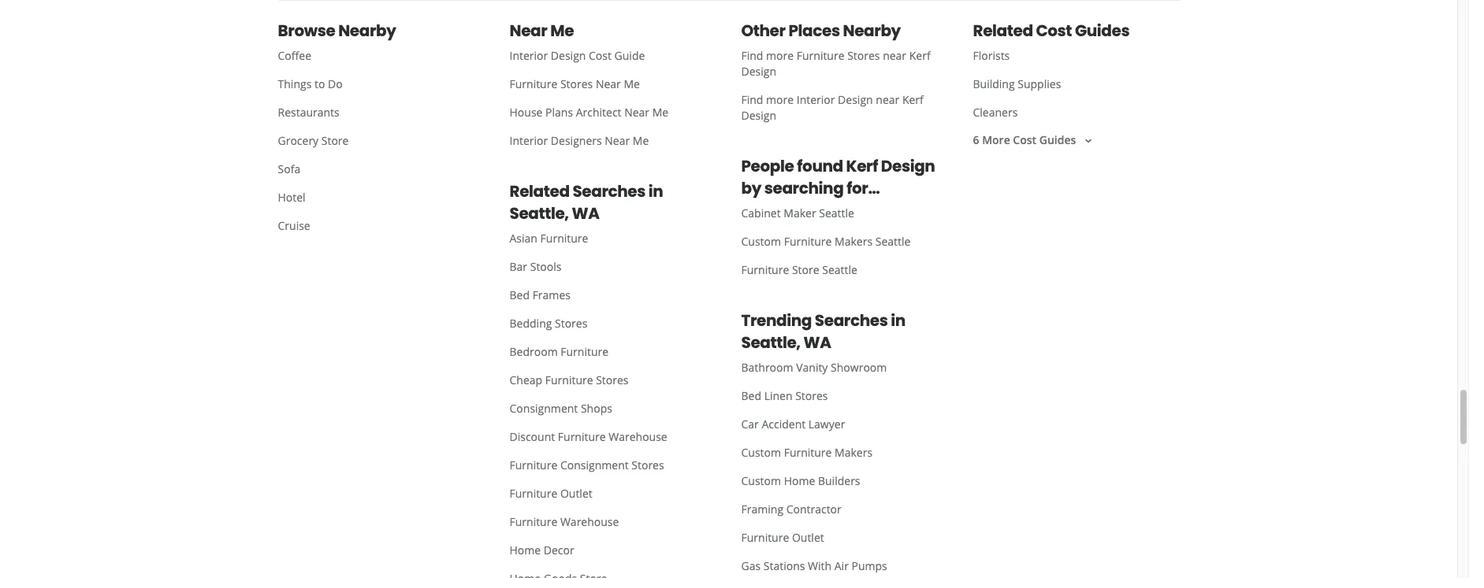 Task type: locate. For each thing, give the bounding box(es) containing it.
furniture outlet link up air
[[729, 524, 948, 553]]

1 horizontal spatial searches
[[815, 310, 888, 332]]

furniture up cheap furniture stores
[[561, 344, 609, 359]]

furniture outlet up stations
[[742, 531, 824, 546]]

near down the find more furniture stores near kerf design link
[[876, 92, 900, 107]]

warehouse
[[609, 430, 668, 445], [560, 515, 619, 530]]

seattle, inside the related searches in seattle, wa
[[510, 203, 569, 225]]

1 vertical spatial outlet
[[792, 531, 824, 546]]

guides inside button
[[1040, 132, 1076, 147]]

related for related cost guides
[[973, 20, 1033, 42]]

home
[[784, 474, 815, 489], [510, 543, 541, 558]]

in up asian furniture 'link'
[[649, 180, 663, 203]]

bar
[[510, 259, 528, 274]]

0 vertical spatial store
[[322, 133, 349, 148]]

furniture store seattle
[[742, 262, 858, 277]]

seattle, inside trending searches in seattle, wa
[[742, 332, 801, 354]]

bed for bed linen stores
[[742, 389, 762, 404]]

hotel
[[278, 190, 306, 205]]

bathroom
[[742, 360, 794, 375]]

1 horizontal spatial wa
[[804, 332, 831, 354]]

outlet down contractor
[[792, 531, 824, 546]]

cost for interior design cost guide
[[589, 48, 612, 63]]

0 vertical spatial interior
[[510, 48, 548, 63]]

related up asian furniture
[[510, 180, 570, 203]]

2 vertical spatial cost
[[1013, 132, 1037, 147]]

seattle,
[[510, 203, 569, 225], [742, 332, 801, 354]]

1 vertical spatial guides
[[1040, 132, 1076, 147]]

to
[[315, 76, 325, 91]]

kerf down the find more furniture stores near kerf design link
[[903, 92, 924, 107]]

hotel link
[[265, 184, 484, 212]]

0 vertical spatial outlet
[[560, 486, 593, 501]]

cabinet maker seattle link
[[729, 199, 948, 228]]

near inside find more interior design near kerf design
[[876, 92, 900, 107]]

1 vertical spatial more
[[766, 92, 794, 107]]

stores down vanity
[[796, 389, 828, 404]]

0 vertical spatial makers
[[835, 234, 873, 249]]

0 horizontal spatial furniture outlet link
[[497, 480, 716, 508]]

browse
[[278, 20, 335, 42]]

wa up bathroom vanity showroom
[[804, 332, 831, 354]]

interior down near me
[[510, 48, 548, 63]]

near me
[[510, 20, 574, 42]]

in inside the related searches in seattle, wa
[[649, 180, 663, 203]]

consignment up discount
[[510, 401, 578, 416]]

0 horizontal spatial in
[[649, 180, 663, 203]]

0 horizontal spatial related
[[510, 180, 570, 203]]

in up bathroom vanity showroom link
[[891, 310, 906, 332]]

bedroom furniture
[[510, 344, 609, 359]]

1 vertical spatial seattle
[[876, 234, 911, 249]]

0 horizontal spatial wa
[[572, 203, 600, 225]]

makers for custom furniture makers
[[835, 445, 873, 460]]

1 vertical spatial home
[[510, 543, 541, 558]]

2 makers from the top
[[835, 445, 873, 460]]

near for design
[[876, 92, 900, 107]]

6
[[973, 132, 980, 147]]

seattle, for trending
[[742, 332, 801, 354]]

cabinet
[[742, 206, 781, 221]]

custom down car
[[742, 445, 781, 460]]

store down custom furniture makers seattle
[[792, 262, 820, 277]]

2 vertical spatial custom
[[742, 474, 781, 489]]

1 vertical spatial related
[[510, 180, 570, 203]]

stores up the bedroom furniture
[[555, 316, 588, 331]]

people found kerf design by searching for…
[[742, 155, 935, 199]]

kerf inside the people found kerf design by searching for…
[[846, 155, 878, 177]]

0 vertical spatial furniture outlet link
[[497, 480, 716, 508]]

interior design cost guide
[[510, 48, 645, 63]]

makers down cabinet maker seattle link at the top of the page
[[835, 234, 873, 249]]

furniture outlet link
[[497, 480, 716, 508], [729, 524, 948, 553]]

furniture down 'framing'
[[742, 531, 789, 546]]

framing contractor link
[[729, 496, 948, 524]]

me down the guide
[[624, 76, 640, 91]]

searches for related
[[573, 180, 646, 203]]

seattle up custom furniture makers seattle link
[[819, 206, 855, 221]]

0 vertical spatial cost
[[1036, 20, 1072, 42]]

1 makers from the top
[[835, 234, 873, 249]]

design
[[551, 48, 586, 63], [742, 64, 777, 79], [838, 92, 873, 107], [742, 108, 777, 123], [881, 155, 935, 177]]

home decor link
[[497, 537, 716, 565]]

stores
[[848, 48, 880, 63], [560, 76, 593, 91], [555, 316, 588, 331], [596, 373, 629, 388], [796, 389, 828, 404], [632, 458, 664, 473]]

searches up asian furniture 'link'
[[573, 180, 646, 203]]

1 vertical spatial store
[[792, 262, 820, 277]]

0 horizontal spatial furniture outlet
[[510, 486, 593, 501]]

near down interior design cost guide link
[[596, 76, 621, 91]]

interior inside interior designers near me link
[[510, 133, 548, 148]]

find inside find more interior design near kerf design
[[742, 92, 764, 107]]

0 vertical spatial near
[[883, 48, 907, 63]]

1 vertical spatial seattle,
[[742, 332, 801, 354]]

2 vertical spatial seattle
[[822, 262, 858, 277]]

cost inside button
[[1013, 132, 1037, 147]]

find down the other at the right top of page
[[742, 48, 764, 63]]

more inside find more furniture stores near kerf design
[[766, 48, 794, 63]]

0 horizontal spatial nearby
[[338, 20, 396, 42]]

bed linen stores
[[742, 389, 828, 404]]

makers up builders
[[835, 445, 873, 460]]

furniture outlet
[[510, 486, 593, 501], [742, 531, 824, 546]]

more
[[982, 132, 1011, 147]]

store right grocery
[[322, 133, 349, 148]]

furniture up stools
[[541, 231, 588, 246]]

car accident lawyer link
[[729, 411, 948, 439]]

car
[[742, 417, 759, 432]]

3 custom from the top
[[742, 474, 781, 489]]

discount furniture warehouse
[[510, 430, 668, 445]]

1 horizontal spatial furniture outlet
[[742, 531, 824, 546]]

1 vertical spatial searches
[[815, 310, 888, 332]]

0 vertical spatial warehouse
[[609, 430, 668, 445]]

stores down discount furniture warehouse link
[[632, 458, 664, 473]]

interior down find more furniture stores near kerf design
[[797, 92, 835, 107]]

home left 'decor'
[[510, 543, 541, 558]]

seattle, up bathroom
[[742, 332, 801, 354]]

more inside find more interior design near kerf design
[[766, 92, 794, 107]]

find inside find more furniture stores near kerf design
[[742, 48, 764, 63]]

consignment shops link
[[497, 395, 716, 423]]

0 vertical spatial guides
[[1075, 20, 1130, 42]]

1 horizontal spatial seattle,
[[742, 332, 801, 354]]

interior for interior design cost guide
[[510, 48, 548, 63]]

design up people
[[742, 108, 777, 123]]

nearby up "things to do" link at the left top of page
[[338, 20, 396, 42]]

kerf left florists
[[910, 48, 931, 63]]

warehouse down consignment shops link
[[609, 430, 668, 445]]

furniture store seattle link
[[729, 256, 948, 285]]

design inside the people found kerf design by searching for…
[[881, 155, 935, 177]]

custom for custom furniture makers
[[742, 445, 781, 460]]

custom down the cabinet
[[742, 234, 781, 249]]

outlet
[[560, 486, 593, 501], [792, 531, 824, 546]]

related up florists
[[973, 20, 1033, 42]]

cruise
[[278, 218, 310, 233]]

custom up 'framing'
[[742, 474, 781, 489]]

interior down house
[[510, 133, 548, 148]]

0 horizontal spatial searches
[[573, 180, 646, 203]]

furniture down maker
[[784, 234, 832, 249]]

find up people
[[742, 92, 764, 107]]

0 vertical spatial kerf
[[910, 48, 931, 63]]

bed left linen
[[742, 389, 762, 404]]

seattle, up asian furniture
[[510, 203, 569, 225]]

asian furniture
[[510, 231, 588, 246]]

in for related searches in seattle, wa
[[649, 180, 663, 203]]

2 vertical spatial kerf
[[846, 155, 878, 177]]

interior designers near me link
[[497, 127, 716, 155]]

guides
[[1075, 20, 1130, 42], [1040, 132, 1076, 147]]

outlet down 'furniture consignment stores'
[[560, 486, 593, 501]]

seattle down custom furniture makers seattle link
[[822, 262, 858, 277]]

0 horizontal spatial outlet
[[560, 486, 593, 501]]

gas stations with air pumps
[[742, 559, 888, 574]]

stations
[[764, 559, 805, 574]]

home down the custom furniture makers
[[784, 474, 815, 489]]

1 vertical spatial in
[[891, 310, 906, 332]]

wa inside the related searches in seattle, wa
[[572, 203, 600, 225]]

custom inside "link"
[[742, 474, 781, 489]]

find more interior design near kerf design link
[[729, 86, 961, 130]]

1 vertical spatial custom
[[742, 445, 781, 460]]

cheap furniture stores link
[[497, 367, 716, 395]]

me up interior design cost guide
[[551, 20, 574, 42]]

1 vertical spatial furniture outlet link
[[729, 524, 948, 553]]

6 more cost guides button
[[973, 132, 1095, 148]]

more down find more furniture stores near kerf design
[[766, 92, 794, 107]]

1 find from the top
[[742, 48, 764, 63]]

furniture outlet link down 'furniture consignment stores'
[[497, 480, 716, 508]]

restaurants link
[[265, 98, 484, 127]]

custom for custom furniture makers seattle
[[742, 234, 781, 249]]

1 vertical spatial interior
[[797, 92, 835, 107]]

wa inside trending searches in seattle, wa
[[804, 332, 831, 354]]

store for grocery
[[322, 133, 349, 148]]

near up find more interior design near kerf design link
[[883, 48, 907, 63]]

custom furniture makers seattle link
[[729, 228, 948, 256]]

1 horizontal spatial furniture outlet link
[[729, 524, 948, 553]]

furniture up 'consignment shops' at the left bottom of page
[[545, 373, 593, 388]]

more
[[766, 48, 794, 63], [766, 92, 794, 107]]

searches up showroom
[[815, 310, 888, 332]]

1 vertical spatial near
[[876, 92, 900, 107]]

bathroom vanity showroom link
[[729, 354, 948, 382]]

building supplies link
[[961, 70, 1180, 98]]

custom home builders
[[742, 474, 861, 489]]

near inside find more furniture stores near kerf design
[[883, 48, 907, 63]]

near up interior design cost guide
[[510, 20, 547, 42]]

2 vertical spatial interior
[[510, 133, 548, 148]]

stores down other places nearby
[[848, 48, 880, 63]]

warehouse up home decor 'link'
[[560, 515, 619, 530]]

guides up the building supplies link
[[1075, 20, 1130, 42]]

seattle
[[819, 206, 855, 221], [876, 234, 911, 249], [822, 262, 858, 277]]

coffee
[[278, 48, 311, 63]]

1 vertical spatial cost
[[589, 48, 612, 63]]

bedding
[[510, 316, 552, 331]]

wa up asian furniture
[[572, 203, 600, 225]]

1 horizontal spatial home
[[784, 474, 815, 489]]

cost
[[1036, 20, 1072, 42], [589, 48, 612, 63], [1013, 132, 1037, 147]]

design down the find more furniture stores near kerf design link
[[838, 92, 873, 107]]

cost right the more
[[1013, 132, 1037, 147]]

browse nearby
[[278, 20, 396, 42]]

consignment down discount furniture warehouse
[[560, 458, 629, 473]]

furniture
[[797, 48, 845, 63], [510, 76, 558, 91], [541, 231, 588, 246], [784, 234, 832, 249], [742, 262, 789, 277], [561, 344, 609, 359], [545, 373, 593, 388], [558, 430, 606, 445], [784, 445, 832, 460], [510, 458, 558, 473], [510, 486, 558, 501], [510, 515, 558, 530], [742, 531, 789, 546]]

custom furniture makers link
[[729, 439, 948, 467]]

me down furniture stores near me link
[[653, 105, 669, 120]]

cost up furniture stores near me link
[[589, 48, 612, 63]]

bed down bar
[[510, 288, 530, 303]]

me down house plans architect near me link
[[633, 133, 649, 148]]

0 vertical spatial wa
[[572, 203, 600, 225]]

furniture down other places nearby
[[797, 48, 845, 63]]

furniture stores near me
[[510, 76, 640, 91]]

stores down interior design cost guide
[[560, 76, 593, 91]]

more down the other at the right top of page
[[766, 48, 794, 63]]

searches inside trending searches in seattle, wa
[[815, 310, 888, 332]]

interior for interior designers near me
[[510, 133, 548, 148]]

0 horizontal spatial store
[[322, 133, 349, 148]]

wa
[[572, 203, 600, 225], [804, 332, 831, 354]]

0 vertical spatial home
[[784, 474, 815, 489]]

1 vertical spatial kerf
[[903, 92, 924, 107]]

1 more from the top
[[766, 48, 794, 63]]

0 vertical spatial searches
[[573, 180, 646, 203]]

1 vertical spatial makers
[[835, 445, 873, 460]]

kerf right found
[[846, 155, 878, 177]]

1 custom from the top
[[742, 234, 781, 249]]

more for furniture
[[766, 48, 794, 63]]

1 horizontal spatial nearby
[[843, 20, 901, 42]]

2 find from the top
[[742, 92, 764, 107]]

related inside the related searches in seattle, wa
[[510, 180, 570, 203]]

interior inside interior design cost guide link
[[510, 48, 548, 63]]

seattle down for…
[[876, 234, 911, 249]]

furniture outlet up the furniture warehouse
[[510, 486, 593, 501]]

kerf for find more interior design near kerf design
[[903, 92, 924, 107]]

0 vertical spatial seattle
[[819, 206, 855, 221]]

0 vertical spatial more
[[766, 48, 794, 63]]

building supplies
[[973, 76, 1061, 91]]

bedroom furniture link
[[497, 338, 716, 367]]

1 horizontal spatial store
[[792, 262, 820, 277]]

16 chevron down v2 image
[[1083, 135, 1095, 148]]

2 nearby from the left
[[843, 20, 901, 42]]

wa for trending
[[804, 332, 831, 354]]

1 nearby from the left
[[338, 20, 396, 42]]

cost up supplies
[[1036, 20, 1072, 42]]

searches
[[573, 180, 646, 203], [815, 310, 888, 332]]

things
[[278, 76, 312, 91]]

in inside trending searches in seattle, wa
[[891, 310, 906, 332]]

bed for bed frames
[[510, 288, 530, 303]]

stores down bedroom furniture link on the bottom
[[596, 373, 629, 388]]

0 vertical spatial seattle,
[[510, 203, 569, 225]]

0 horizontal spatial bed
[[510, 288, 530, 303]]

design right for…
[[881, 155, 935, 177]]

1 horizontal spatial in
[[891, 310, 906, 332]]

nearby
[[338, 20, 396, 42], [843, 20, 901, 42]]

1 horizontal spatial bed
[[742, 389, 762, 404]]

0 horizontal spatial home
[[510, 543, 541, 558]]

bed
[[510, 288, 530, 303], [742, 389, 762, 404]]

kerf inside find more interior design near kerf design
[[903, 92, 924, 107]]

home inside "link"
[[784, 474, 815, 489]]

2 more from the top
[[766, 92, 794, 107]]

1 vertical spatial bed
[[742, 389, 762, 404]]

0 vertical spatial bed
[[510, 288, 530, 303]]

related cost guides
[[973, 20, 1130, 42]]

coffee link
[[265, 42, 484, 70]]

searches inside the related searches in seattle, wa
[[573, 180, 646, 203]]

0 horizontal spatial seattle,
[[510, 203, 569, 225]]

1 horizontal spatial related
[[973, 20, 1033, 42]]

1 vertical spatial wa
[[804, 332, 831, 354]]

vanity
[[796, 360, 828, 375]]

near right architect
[[625, 105, 650, 120]]

plans
[[546, 105, 573, 120]]

0 vertical spatial in
[[649, 180, 663, 203]]

near for stores
[[883, 48, 907, 63]]

nearby up find more furniture stores near kerf design
[[843, 20, 901, 42]]

0 vertical spatial related
[[973, 20, 1033, 42]]

2 custom from the top
[[742, 445, 781, 460]]

consignment
[[510, 401, 578, 416], [560, 458, 629, 473]]

1 vertical spatial find
[[742, 92, 764, 107]]

design inside find more furniture stores near kerf design
[[742, 64, 777, 79]]

me inside furniture stores near me link
[[624, 76, 640, 91]]

sofa
[[278, 162, 301, 177]]

kerf inside find more furniture stores near kerf design
[[910, 48, 931, 63]]

frames
[[533, 288, 571, 303]]

custom furniture makers seattle
[[742, 234, 911, 249]]

store for furniture
[[792, 262, 820, 277]]

guides down 'cleaners' link
[[1040, 132, 1076, 147]]

find more interior design near kerf design
[[742, 92, 924, 123]]

design down the other at the right top of page
[[742, 64, 777, 79]]

near
[[510, 20, 547, 42], [596, 76, 621, 91], [625, 105, 650, 120], [605, 133, 630, 148]]

0 vertical spatial find
[[742, 48, 764, 63]]

with
[[808, 559, 832, 574]]

0 vertical spatial custom
[[742, 234, 781, 249]]



Task type: describe. For each thing, give the bounding box(es) containing it.
bedding stores
[[510, 316, 588, 331]]

kerf for find more furniture stores near kerf design
[[910, 48, 931, 63]]

lawyer
[[809, 417, 845, 432]]

restaurants
[[278, 105, 340, 120]]

cabinet maker seattle
[[742, 206, 855, 221]]

near down house plans architect near me link
[[605, 133, 630, 148]]

bar stools
[[510, 259, 562, 274]]

by
[[742, 177, 762, 199]]

bedding stores link
[[497, 310, 716, 338]]

cleaners
[[973, 105, 1018, 120]]

grocery
[[278, 133, 319, 148]]

furniture consignment stores
[[510, 458, 664, 473]]

for…
[[847, 177, 880, 199]]

bed frames link
[[497, 281, 716, 310]]

seattle, for related
[[510, 203, 569, 225]]

find for find more interior design near kerf design
[[742, 92, 764, 107]]

other places nearby
[[742, 20, 901, 42]]

pumps
[[852, 559, 888, 574]]

decor
[[544, 543, 575, 558]]

cost for 6 more cost guides
[[1013, 132, 1037, 147]]

house
[[510, 105, 543, 120]]

1 vertical spatial consignment
[[560, 458, 629, 473]]

bar stools link
[[497, 253, 716, 281]]

find more furniture stores near kerf design
[[742, 48, 931, 79]]

stores inside find more furniture stores near kerf design
[[848, 48, 880, 63]]

trending
[[742, 310, 812, 332]]

air
[[835, 559, 849, 574]]

architect
[[576, 105, 622, 120]]

furniture inside 'link'
[[541, 231, 588, 246]]

grocery store
[[278, 133, 349, 148]]

furniture up the trending
[[742, 262, 789, 277]]

things to do link
[[265, 70, 484, 98]]

contractor
[[787, 502, 842, 517]]

related for related searches in seattle, wa
[[510, 180, 570, 203]]

furniture up custom home builders
[[784, 445, 832, 460]]

custom home builders link
[[729, 467, 948, 496]]

furniture up the furniture warehouse
[[510, 486, 558, 501]]

gas
[[742, 559, 761, 574]]

wa for related
[[572, 203, 600, 225]]

do
[[328, 76, 343, 91]]

0 vertical spatial consignment
[[510, 401, 578, 416]]

makers for custom furniture makers seattle
[[835, 234, 873, 249]]

other
[[742, 20, 786, 42]]

home decor
[[510, 543, 575, 558]]

maker
[[784, 206, 817, 221]]

people
[[742, 155, 794, 177]]

asian furniture link
[[497, 225, 716, 253]]

furniture warehouse link
[[497, 508, 716, 537]]

furniture up house
[[510, 76, 558, 91]]

bathroom vanity showroom
[[742, 360, 887, 375]]

1 vertical spatial furniture outlet
[[742, 531, 824, 546]]

designers
[[551, 133, 602, 148]]

supplies
[[1018, 76, 1061, 91]]

grocery store link
[[265, 127, 484, 155]]

furniture up 'furniture consignment stores'
[[558, 430, 606, 445]]

furniture up the home decor
[[510, 515, 558, 530]]

furniture inside find more furniture stores near kerf design
[[797, 48, 845, 63]]

furniture warehouse
[[510, 515, 619, 530]]

in for trending searches in seattle, wa
[[891, 310, 906, 332]]

florists
[[973, 48, 1010, 63]]

places
[[789, 20, 840, 42]]

stools
[[530, 259, 562, 274]]

seattle for cabinet maker seattle
[[819, 206, 855, 221]]

house plans architect near me
[[510, 105, 669, 120]]

trending searches in seattle, wa
[[742, 310, 906, 354]]

building
[[973, 76, 1015, 91]]

florists link
[[961, 42, 1180, 70]]

find for find more furniture stores near kerf design
[[742, 48, 764, 63]]

searches for trending
[[815, 310, 888, 332]]

seattle for furniture store seattle
[[822, 262, 858, 277]]

showroom
[[831, 360, 887, 375]]

me inside interior designers near me link
[[633, 133, 649, 148]]

interior designers near me
[[510, 133, 649, 148]]

cleaners link
[[961, 98, 1180, 127]]

home inside 'link'
[[510, 543, 541, 558]]

found
[[797, 155, 843, 177]]

1 vertical spatial warehouse
[[560, 515, 619, 530]]

1 horizontal spatial outlet
[[792, 531, 824, 546]]

framing contractor
[[742, 502, 842, 517]]

custom furniture makers
[[742, 445, 873, 460]]

car accident lawyer
[[742, 417, 845, 432]]

custom for custom home builders
[[742, 474, 781, 489]]

0 vertical spatial furniture outlet
[[510, 486, 593, 501]]

bed linen stores link
[[729, 382, 948, 411]]

furniture down discount
[[510, 458, 558, 473]]

builders
[[818, 474, 861, 489]]

house plans architect near me link
[[497, 98, 716, 127]]

related searches in seattle, wa
[[510, 180, 663, 225]]

design up furniture stores near me
[[551, 48, 586, 63]]

linen
[[764, 389, 793, 404]]

searching
[[765, 177, 844, 199]]

discount
[[510, 430, 555, 445]]

interior design cost guide link
[[497, 42, 716, 70]]

cheap furniture stores
[[510, 373, 629, 388]]

find more furniture stores near kerf design link
[[729, 42, 961, 86]]

me inside house plans architect near me link
[[653, 105, 669, 120]]

consignment shops
[[510, 401, 613, 416]]

bed frames
[[510, 288, 571, 303]]

more for interior
[[766, 92, 794, 107]]

things to do
[[278, 76, 343, 91]]

interior inside find more interior design near kerf design
[[797, 92, 835, 107]]

cruise link
[[265, 212, 484, 240]]

sofa link
[[265, 155, 484, 184]]

furniture stores near me link
[[497, 70, 716, 98]]



Task type: vqa. For each thing, say whether or not it's contained in the screenshot.
Makers associated with Custom Furniture Makers
yes



